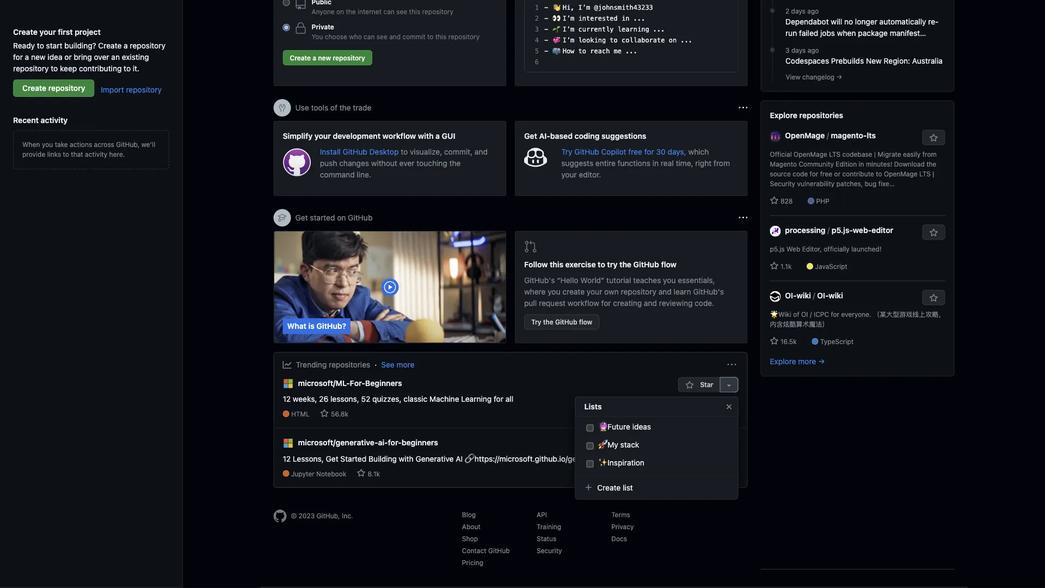 Task type: vqa. For each thing, say whether or not it's contained in the screenshot.


Task type: locate. For each thing, give the bounding box(es) containing it.
→ for view changelog →
[[837, 73, 843, 81]]

first
[[58, 27, 73, 36]]

import repository link
[[101, 85, 162, 94]]

1 vertical spatial dot fill image
[[769, 46, 777, 54]]

→ inside explore repositories navigation
[[819, 357, 826, 366]]

🌟
[[770, 311, 777, 318]]

@microsoft profile image
[[283, 378, 294, 389], [283, 438, 294, 449]]

api link
[[537, 511, 547, 519]]

1 vertical spatial see
[[377, 33, 388, 40]]

the
[[346, 8, 356, 15], [340, 103, 351, 112], [450, 159, 461, 167], [927, 160, 937, 168], [620, 260, 632, 269], [544, 318, 554, 326]]

looking
[[579, 36, 606, 44]]

1 horizontal spatial repositories
[[800, 111, 844, 120]]

3 days ago codespaces prebuilds new region: australia
[[786, 47, 943, 65]]

0 vertical spatial ago
[[808, 7, 819, 15]]

can right the who
[[364, 33, 375, 40]]

for inside create your first project ready to start building? create a repository for a new idea or bring over an existing repository to keep contributing to it.
[[13, 52, 23, 61]]

@openmage profile image
[[770, 131, 781, 142]]

fixe…
[[879, 180, 895, 188]]

no
[[845, 17, 854, 26]]

plus image
[[585, 483, 593, 492]]

1 vertical spatial activity
[[85, 150, 107, 158]]

2 why am i seeing this? image from the top
[[739, 214, 748, 222]]

1 horizontal spatial flow
[[662, 260, 677, 269]]

explore for explore more →
[[770, 357, 797, 366]]

star image down 26
[[320, 409, 329, 418]]

@microsoft profile image up lessons,
[[283, 438, 294, 449]]

1 horizontal spatial →
[[837, 73, 843, 81]]

we'll
[[141, 141, 155, 148]]

graph image
[[283, 361, 292, 369]]

github inside get ai-based coding suggestions element
[[575, 147, 600, 156]]

1 vertical spatial star this repository image
[[930, 294, 939, 303]]

0 vertical spatial workflow
[[383, 131, 416, 140]]

star image
[[770, 337, 779, 346]]

of right tools
[[331, 103, 338, 112]]

3 inside "3 days ago codespaces prebuilds new region: australia"
[[786, 47, 790, 54]]

repositories up openmage / magento-lts
[[800, 111, 844, 120]]

a inside create a new repository 'button'
[[313, 54, 317, 62]]

repo details element
[[283, 409, 514, 419], [283, 469, 668, 479]]

pricing
[[462, 559, 484, 567]]

1 12 from the top
[[283, 395, 291, 404]]

security inside "official openmage lts codebase | migrate easily from magento community edition in minutes! download the source code for free or contribute to openmage lts | security vulnerability patches, bug fixe…"
[[770, 180, 796, 188]]

2 12 from the top
[[283, 454, 291, 463]]

1 vertical spatial openmage
[[794, 151, 828, 158]]

| up the minutes!
[[875, 151, 877, 158]]

create
[[563, 287, 585, 296]]

github right 'contact'
[[489, 547, 510, 555]]

on right started
[[337, 213, 346, 222]]

12
[[283, 395, 291, 404], [283, 454, 291, 463]]

try down the 'pull'
[[532, 318, 542, 326]]

0 vertical spatial github's
[[525, 276, 555, 285]]

the inside to visualize, commit, and push changes without ever touching the command line.
[[450, 159, 461, 167]]

🌟 wiki of oi / icpc for everyone. （某大型游戏线上攻略， 内含炫酷算术魔法）
[[770, 311, 946, 328]]

1 horizontal spatial this
[[436, 33, 447, 40]]

1 horizontal spatial in
[[653, 159, 659, 167]]

1 horizontal spatial activity
[[85, 150, 107, 158]]

openmage up community
[[794, 151, 828, 158]]

0 vertical spatial days
[[792, 7, 806, 15]]

view
[[786, 73, 801, 81]]

0 horizontal spatial →
[[819, 357, 826, 366]]

new down the you on the left
[[318, 54, 331, 62]]

wiki
[[779, 311, 792, 318]]

and right commit, at the left top of page
[[475, 147, 488, 156]]

copilot
[[602, 147, 627, 156]]

0 horizontal spatial in
[[622, 15, 630, 22]]

ai- up building
[[378, 438, 388, 447]]

2 inside 2 days ago dependabot will no longer automatically re- run failed jobs when package manifest changes
[[786, 7, 790, 15]]

1 vertical spatial lts
[[920, 170, 931, 178]]

processing
[[786, 226, 826, 235]]

for
[[13, 52, 23, 61], [645, 147, 655, 156], [810, 170, 819, 178], [602, 299, 611, 308], [831, 311, 840, 318], [494, 395, 504, 404]]

more down 内含炫酷算术魔法）
[[799, 357, 817, 366]]

0 vertical spatial get
[[525, 131, 538, 140]]

1 vertical spatial changes
[[339, 159, 369, 167]]

1 horizontal spatial changes
[[786, 40, 816, 49]]

github up teaches
[[634, 260, 660, 269]]

star image left star
[[686, 381, 695, 390]]

activity down across
[[85, 150, 107, 158]]

star image down p5.js
[[770, 262, 779, 270]]

© 2023 github, inc. link
[[274, 510, 432, 523]]

get for get started on github
[[296, 213, 308, 222]]

typescript
[[821, 338, 854, 346]]

get ai-based coding suggestions element
[[515, 121, 748, 196]]

oi- right @oi-wiki profile image
[[786, 291, 797, 300]]

you up learn
[[664, 276, 676, 285]]

security down status link
[[537, 547, 562, 555]]

2
[[786, 7, 790, 15], [535, 15, 539, 22]]

can inside private you choose who can see and commit to this repository
[[364, 33, 375, 40]]

star image down source
[[770, 196, 779, 205]]

1 vertical spatial get
[[296, 213, 308, 222]]

1 horizontal spatial you
[[548, 287, 561, 296]]

more right see
[[397, 360, 415, 369]]

github down request
[[556, 318, 578, 326]]

i'm down hi, on the right
[[563, 15, 575, 22]]

star image for 56.8k
[[320, 409, 329, 418]]

1 horizontal spatial wiki
[[829, 291, 844, 300]]

bug
[[865, 180, 877, 188]]

try for try github copilot free for 30 days,
[[562, 147, 573, 156]]

8.1k
[[368, 470, 380, 478]]

for inside 🌟 wiki of oi / icpc for everyone. （某大型游戏线上攻略， 内含炫酷算术魔法）
[[831, 311, 840, 318]]

- left 🌱
[[545, 26, 549, 33]]

lessons,
[[331, 395, 359, 404]]

the down request
[[544, 318, 554, 326]]

editor,
[[803, 245, 822, 253]]

repo details element for generative
[[283, 469, 668, 479]]

dependabot will no longer automatically re- run failed jobs when package manifest changes link
[[786, 16, 946, 49]]

new inside create your first project ready to start building? create a repository for a new idea or bring over an existing repository to keep contributing to it.
[[31, 52, 46, 61]]

2 inside 1 - 👋 hi, i'm @johnsmith43233 2 - 👀 i'm interested in ... 3 - 🌱 i'm currently learning ... 4 - 💞️ i'm looking to collaborate on ... 5 - 📫 how to reach me ... 6
[[535, 15, 539, 22]]

you up request
[[548, 287, 561, 296]]

how
[[563, 47, 575, 55]]

1 vertical spatial this
[[436, 33, 447, 40]]

2 star this repository image from the top
[[930, 294, 939, 303]]

1 vertical spatial 3
[[786, 47, 790, 54]]

/ inside 🌟 wiki of oi / icpc for everyone. （某大型游戏线上攻略， 内含炫酷算术魔法）
[[811, 311, 813, 318]]

activity up the take
[[41, 115, 68, 124]]

to up ever
[[401, 147, 408, 156]]

1 horizontal spatial new
[[318, 54, 331, 62]]

get right mortar board icon
[[296, 213, 308, 222]]

0 horizontal spatial security
[[537, 547, 562, 555]]

repositories for trending
[[329, 360, 371, 369]]

ai- right ✨
[[609, 454, 618, 463]]

12 for 12 lessons, get started building with generative ai 🔗 https://microsoft.github.io/generative-ai-for-beginners/
[[283, 454, 291, 463]]

🔮 future ideas
[[598, 422, 652, 431]]

days inside 2 days ago dependabot will no longer automatically re- run failed jobs when package manifest changes
[[792, 7, 806, 15]]

0 vertical spatial on
[[337, 8, 344, 15]]

for up vulnerability
[[810, 170, 819, 178]]

own
[[605, 287, 619, 296]]

0 vertical spatial repositories
[[800, 111, 844, 120]]

over
[[94, 52, 109, 61]]

0 horizontal spatial activity
[[41, 115, 68, 124]]

/
[[827, 131, 830, 140], [828, 226, 830, 235], [814, 291, 816, 300], [811, 311, 813, 318]]

0 horizontal spatial oi-
[[786, 291, 797, 300]]

tools
[[311, 103, 329, 112]]

1 dot fill image from the top
[[769, 6, 777, 15]]

from right right
[[714, 159, 731, 167]]

why am i seeing this? image
[[739, 103, 748, 112], [739, 214, 748, 222]]

you inside the when you take actions across github, we'll provide links to that activity here.
[[42, 141, 53, 148]]

workflow down create
[[568, 299, 600, 308]]

2 horizontal spatial in
[[859, 160, 865, 168]]

get for get ai-based coding suggestions
[[525, 131, 538, 140]]

0 horizontal spatial see
[[377, 33, 388, 40]]

official openmage lts codebase | migrate easily from magento community edition in minutes! download the source code for free or contribute to openmage lts | security vulnerability patches, bug fixe…
[[770, 151, 937, 188]]

0 vertical spatial →
[[837, 73, 843, 81]]

to down the take
[[63, 150, 69, 158]]

ago inside "3 days ago codespaces prebuilds new region: australia"
[[808, 47, 820, 54]]

the inside create a new repository element
[[346, 8, 356, 15]]

dot fill image
[[769, 6, 777, 15], [769, 46, 777, 54]]

1 horizontal spatial github's
[[694, 287, 724, 296]]

github, up "here."
[[116, 141, 140, 148]]

0 vertical spatial 12
[[283, 395, 291, 404]]

suggestions
[[602, 131, 647, 140]]

this right commit
[[436, 33, 447, 40]]

0 vertical spatial flow
[[662, 260, 677, 269]]

1 vertical spatial try
[[532, 318, 542, 326]]

days up 'dependabot'
[[792, 7, 806, 15]]

of for oi
[[794, 311, 800, 318]]

to right commit
[[428, 33, 434, 40]]

github's up where
[[525, 276, 555, 285]]

your
[[40, 27, 56, 36], [315, 131, 331, 140], [562, 170, 577, 179], [587, 287, 603, 296]]

footer
[[274, 510, 748, 570]]

1 vertical spatial 12
[[283, 454, 291, 463]]

- left 💞️
[[545, 36, 549, 44]]

1 horizontal spatial try
[[562, 147, 573, 156]]

2 vertical spatial on
[[337, 213, 346, 222]]

days for dependabot
[[792, 7, 806, 15]]

@microsoft profile image for microsoft/ml-for-beginners
[[283, 378, 294, 389]]

create for create a new repository
[[290, 54, 311, 62]]

see
[[381, 360, 395, 369]]

0 vertical spatial free
[[629, 147, 643, 156]]

0 horizontal spatial flow
[[579, 318, 593, 326]]

openmage down download
[[885, 170, 918, 178]]

explore repositories
[[770, 111, 844, 120]]

when
[[22, 141, 40, 148]]

None radio
[[283, 0, 290, 6], [283, 24, 290, 31], [283, 0, 290, 6], [283, 24, 290, 31]]

0 vertical spatial or
[[64, 52, 72, 61]]

lts down download
[[920, 170, 931, 178]]

the left internet
[[346, 8, 356, 15]]

i'm up how
[[563, 36, 575, 44]]

1 vertical spatial of
[[794, 311, 800, 318]]

in inside "official openmage lts codebase | migrate easily from magento community edition in minutes! download the source code for free or contribute to openmage lts | security vulnerability patches, bug fixe…"
[[859, 160, 865, 168]]

1 horizontal spatial or
[[835, 170, 841, 178]]

region:
[[884, 56, 911, 65]]

0 vertical spatial see
[[397, 8, 408, 15]]

0 horizontal spatial free
[[629, 147, 643, 156]]

blog link
[[462, 511, 476, 519]]

0 horizontal spatial |
[[875, 151, 877, 158]]

1 vertical spatial repositories
[[329, 360, 371, 369]]

jupyter notebook
[[291, 470, 347, 478]]

workflow inside github's "hello world" tutorial teaches you essentials, where you create your own repository and learn github's pull request workflow for creating and reviewing code.
[[568, 299, 600, 308]]

codebase
[[843, 151, 873, 158]]

of left oi
[[794, 311, 800, 318]]

ago up codespaces on the top right of the page
[[808, 47, 820, 54]]

1 days from the top
[[792, 7, 806, 15]]

2 dot fill image from the top
[[769, 46, 777, 54]]

more inside explore repositories navigation
[[799, 357, 817, 366]]

lists list
[[585, 419, 730, 471]]

1 horizontal spatial free
[[821, 170, 833, 178]]

dot fill image for codespaces prebuilds new region: australia
[[769, 46, 777, 54]]

request
[[539, 299, 566, 308]]

shop
[[462, 535, 478, 543]]

star image left 8.1k
[[357, 469, 366, 478]]

2 up the run
[[786, 7, 790, 15]]

create left list
[[598, 483, 621, 492]]

changes down install github desktop
[[339, 159, 369, 167]]

building?
[[64, 41, 96, 50]]

a down 'ready' at top
[[25, 52, 29, 61]]

p5.js
[[770, 245, 785, 253]]

time,
[[676, 159, 694, 167]]

when
[[838, 29, 857, 38]]

in inside 1 - 👋 hi, i'm @johnsmith43233 2 - 👀 i'm interested in ... 3 - 🌱 i'm currently learning ... 4 - 💞️ i'm looking to collaborate on ... 5 - 📫 how to reach me ... 6
[[622, 15, 630, 22]]

1 vertical spatial for-
[[618, 454, 631, 463]]

1 repo details element from the top
[[283, 409, 514, 419]]

security down source
[[770, 180, 796, 188]]

0 vertical spatial you
[[42, 141, 53, 148]]

explore for explore repositories
[[770, 111, 798, 120]]

2 ago from the top
[[808, 47, 820, 54]]

collaborate
[[622, 36, 665, 44]]

create inside button
[[598, 483, 621, 492]]

flow up learn
[[662, 260, 677, 269]]

get up notebook
[[326, 454, 339, 463]]

i'm right 🌱
[[563, 26, 575, 33]]

0 horizontal spatial you
[[42, 141, 53, 148]]

get inside get ai-based coding suggestions element
[[525, 131, 538, 140]]

from down star this repository icon
[[923, 151, 937, 158]]

1 vertical spatial |
[[933, 170, 935, 178]]

github's up code.
[[694, 287, 724, 296]]

2 days from the top
[[792, 47, 806, 54]]

/ left p5.js-
[[828, 226, 830, 235]]

for down 'ready' at top
[[13, 52, 23, 61]]

this inside try the github flow element
[[550, 260, 564, 269]]

@processing profile image
[[770, 226, 781, 237]]

1 horizontal spatial security
[[770, 180, 796, 188]]

2 repo details element from the top
[[283, 469, 668, 479]]

1 @microsoft profile image from the top
[[283, 378, 294, 389]]

html
[[291, 410, 310, 418]]

1 horizontal spatial 2
[[786, 7, 790, 15]]

create a new repository element
[[283, 0, 497, 70]]

create up 'ready' at top
[[13, 27, 38, 36]]

try for try the github flow
[[532, 318, 542, 326]]

1 oi- from the left
[[786, 291, 797, 300]]

can for who
[[364, 33, 375, 40]]

of inside 🌟 wiki of oi / icpc for everyone. （某大型游戏线上攻略， 内含炫酷算术魔法）
[[794, 311, 800, 318]]

1 horizontal spatial of
[[794, 311, 800, 318]]

create inside 'button'
[[290, 54, 311, 62]]

explore up @openmage profile image
[[770, 111, 798, 120]]

1 horizontal spatial get
[[326, 454, 339, 463]]

inc.
[[342, 512, 353, 520]]

to down the minutes!
[[877, 170, 883, 178]]

your down the suggests
[[562, 170, 577, 179]]

0 horizontal spatial changes
[[339, 159, 369, 167]]

1 vertical spatial security
[[537, 547, 562, 555]]

0 horizontal spatial more
[[397, 360, 415, 369]]

security inside footer
[[537, 547, 562, 555]]

explore more →
[[770, 357, 826, 366]]

1 horizontal spatial more
[[799, 357, 817, 366]]

56.8k link
[[320, 409, 349, 418]]

repo details element containing html
[[283, 409, 514, 419]]

1 vertical spatial from
[[714, 159, 731, 167]]

you up links
[[42, 141, 53, 148]]

1 vertical spatial on
[[669, 36, 677, 44]]

0 vertical spatial ai-
[[378, 438, 388, 447]]

| down star this repository icon
[[933, 170, 935, 178]]

1 horizontal spatial workflow
[[568, 299, 600, 308]]

a down the you on the left
[[313, 54, 317, 62]]

-
[[545, 4, 549, 11], [545, 15, 549, 22], [545, 26, 549, 33], [545, 36, 549, 44], [545, 47, 549, 55]]

beginners
[[365, 379, 402, 388]]

1 horizontal spatial lts
[[920, 170, 931, 178]]

microsoft/generative-ai-for-beginners
[[298, 438, 438, 447]]

to inside try the github flow element
[[598, 260, 606, 269]]

can right internet
[[384, 8, 395, 15]]

terms privacy docs
[[612, 511, 634, 543]]

why am i seeing this? image for use tools of the trade
[[739, 103, 748, 112]]

menu
[[575, 392, 739, 508]]

pull
[[525, 299, 537, 308]]

- left the 📫
[[545, 47, 549, 55]]

0 vertical spatial github,
[[116, 141, 140, 148]]

get
[[525, 131, 538, 140], [296, 213, 308, 222], [326, 454, 339, 463]]

stack
[[621, 440, 640, 449]]

notebook
[[316, 470, 347, 478]]

1 why am i seeing this? image from the top
[[739, 103, 748, 112]]

this up commit
[[409, 8, 421, 15]]

footer containing blog
[[274, 510, 748, 570]]

who
[[349, 33, 362, 40]]

or inside create your first project ready to start building? create a repository for a new idea or bring over an existing repository to keep contributing to it.
[[64, 52, 72, 61]]

changes down 'failed'
[[786, 40, 816, 49]]

0 vertical spatial activity
[[41, 115, 68, 124]]

in for security
[[859, 160, 865, 168]]

/ right oi
[[811, 311, 813, 318]]

see inside private you choose who can see and commit to this repository
[[377, 33, 388, 40]]

star this repository image
[[930, 134, 939, 142]]

building
[[369, 454, 397, 463]]

ago inside 2 days ago dependabot will no longer automatically re- run failed jobs when package manifest changes
[[808, 7, 819, 15]]

0 vertical spatial lts
[[830, 151, 841, 158]]

for- up building
[[388, 438, 402, 447]]

repo details element containing jupyter notebook
[[283, 469, 668, 479]]

try inside get ai-based coding suggestions element
[[562, 147, 573, 156]]

weeks,
[[293, 395, 317, 404]]

days inside "3 days ago codespaces prebuilds new region: australia"
[[792, 47, 806, 54]]

1 star this repository image from the top
[[930, 229, 939, 237]]

web-
[[854, 226, 872, 235]]

this up "hello
[[550, 260, 564, 269]]

oi- up icpc at the right bottom
[[818, 291, 829, 300]]

beginners
[[402, 438, 438, 447]]

and left commit
[[390, 33, 401, 40]]

a
[[124, 41, 128, 50], [25, 52, 29, 61], [313, 54, 317, 62], [436, 131, 440, 140]]

new
[[31, 52, 46, 61], [318, 54, 331, 62]]

✨
[[598, 458, 606, 467]]

0 horizontal spatial can
[[364, 33, 375, 40]]

2 vertical spatial this
[[550, 260, 564, 269]]

github, left inc.
[[317, 512, 340, 520]]

0 horizontal spatial from
[[714, 159, 731, 167]]

on inside 1 - 👋 hi, i'm @johnsmith43233 2 - 👀 i'm interested in ... 3 - 🌱 i'm currently learning ... 4 - 💞️ i'm looking to collaborate on ... 5 - 📫 how to reach me ... 6
[[669, 36, 677, 44]]

1 horizontal spatial 3
[[786, 47, 790, 54]]

0 vertical spatial 3
[[535, 26, 539, 33]]

2 explore from the top
[[770, 357, 797, 366]]

and inside private you choose who can see and commit to this repository
[[390, 33, 401, 40]]

star image
[[770, 196, 779, 205], [770, 262, 779, 270], [686, 381, 695, 390], [320, 409, 329, 418], [357, 469, 366, 478]]

in left real
[[653, 159, 659, 167]]

free up functions
[[629, 147, 643, 156]]

star image inside button
[[686, 381, 695, 390]]

package
[[859, 29, 888, 38]]

codespaces
[[786, 56, 830, 65]]

1 horizontal spatial can
[[384, 8, 395, 15]]

repo image
[[294, 0, 307, 10]]

1 explore from the top
[[770, 111, 798, 120]]

manifest
[[891, 29, 921, 38]]

@microsoft profile image down graph icon
[[283, 378, 294, 389]]

teaches
[[634, 276, 661, 285]]

0 horizontal spatial of
[[331, 103, 338, 112]]

2 horizontal spatial this
[[550, 260, 564, 269]]

push
[[320, 159, 337, 167]]

ago up 'dependabot'
[[808, 7, 819, 15]]

→ for explore more →
[[819, 357, 826, 366]]

0 vertical spatial star this repository image
[[930, 229, 939, 237]]

1 horizontal spatial oi-
[[818, 291, 829, 300]]

free down community
[[821, 170, 833, 178]]

1 vertical spatial or
[[835, 170, 841, 178]]

for-
[[388, 438, 402, 447], [618, 454, 631, 463]]

for left the 30
[[645, 147, 655, 156]]

add this repository to a list image
[[725, 381, 734, 390]]

1 vertical spatial explore
[[770, 357, 797, 366]]

1 ago from the top
[[808, 7, 819, 15]]

0 vertical spatial why am i seeing this? image
[[739, 103, 748, 112]]

🚀 my stack
[[598, 440, 640, 449]]

create
[[13, 27, 38, 36], [98, 41, 122, 50], [290, 54, 311, 62], [22, 84, 46, 93], [598, 483, 621, 492]]

2 wiki from the left
[[829, 291, 844, 300]]

0 vertical spatial security
[[770, 180, 796, 188]]

install
[[320, 147, 341, 156]]

2 vertical spatial get
[[326, 454, 339, 463]]

essentials,
[[678, 276, 716, 285]]

2 down 1
[[535, 15, 539, 22]]

star this repository image
[[930, 229, 939, 237], [930, 294, 939, 303]]

2 horizontal spatial you
[[664, 276, 676, 285]]

repositories inside navigation
[[800, 111, 844, 120]]

https://microsoft.github.io/generative-
[[475, 454, 609, 463]]

explore down 16.5k at the bottom of page
[[770, 357, 797, 366]]

0 horizontal spatial 3
[[535, 26, 539, 33]]

·
[[375, 360, 377, 369]]

a up existing
[[124, 41, 128, 50]]

blog
[[462, 511, 476, 519]]

0 vertical spatial dot fill image
[[769, 6, 777, 15]]

failed
[[800, 29, 819, 38]]

the right try
[[620, 260, 632, 269]]

0 vertical spatial @microsoft profile image
[[283, 378, 294, 389]]

star image for 828
[[770, 196, 779, 205]]

mark github image
[[274, 510, 287, 523]]

2 @microsoft profile image from the top
[[283, 438, 294, 449]]

to inside private you choose who can see and commit to this repository
[[428, 33, 434, 40]]

wiki up icpc at the right bottom
[[829, 291, 844, 300]]

0 vertical spatial explore
[[770, 111, 798, 120]]

try the github flow link
[[525, 315, 600, 330]]

1 vertical spatial free
[[821, 170, 833, 178]]

None checkbox
[[587, 459, 594, 469]]

get ai-based coding suggestions
[[525, 131, 647, 140]]

to left try
[[598, 260, 606, 269]]

microsoft/ml-for-beginners link
[[298, 377, 402, 389]]

your inside "which suggests entire functions in real time, right from your editor."
[[562, 170, 577, 179]]

None checkbox
[[587, 424, 594, 433], [587, 441, 594, 451], [587, 424, 594, 433], [587, 441, 594, 451]]

lock image
[[294, 22, 307, 35]]

repositories up microsoft/ml-for-beginners
[[329, 360, 371, 369]]

download
[[895, 160, 925, 168]]

links
[[47, 150, 61, 158]]



Task type: describe. For each thing, give the bounding box(es) containing it.
visualize,
[[410, 147, 442, 156]]

... right collaborate
[[681, 36, 693, 44]]

repository inside private you choose who can see and commit to this repository
[[449, 33, 480, 40]]

what
[[287, 322, 307, 331]]

microsoft/ml-for-beginners
[[298, 379, 402, 388]]

ai
[[456, 454, 463, 463]]

github right started
[[348, 213, 373, 222]]

mortar board image
[[278, 214, 287, 222]]

run
[[786, 29, 798, 38]]

🚀
[[598, 440, 606, 449]]

on inside create a new repository element
[[337, 8, 344, 15]]

@microsoft profile image for microsoft/generative-ai-for-beginners
[[283, 438, 294, 449]]

take
[[55, 141, 68, 148]]

reviewing
[[659, 299, 693, 308]]

from inside "which suggests entire functions in real time, right from your editor."
[[714, 159, 731, 167]]

free inside "official openmage lts codebase | migrate easily from magento community edition in minutes! download the source code for free or contribute to openmage lts | security vulnerability patches, bug fixe…"
[[821, 170, 833, 178]]

that
[[71, 150, 83, 158]]

desktop
[[370, 147, 399, 156]]

create list button
[[580, 480, 734, 496]]

create your first project ready to start building? create a repository for a new idea or bring over an existing repository to keep contributing to it.
[[13, 27, 166, 73]]

/ left magento- on the right top of the page
[[827, 131, 830, 140]]

0 vertical spatial with
[[418, 131, 434, 140]]

this inside private you choose who can see and commit to this repository
[[436, 33, 447, 40]]

days for codespaces
[[792, 47, 806, 54]]

for inside get ai-based coding suggestions element
[[645, 147, 655, 156]]

0 horizontal spatial lts
[[830, 151, 841, 158]]

to left it.
[[124, 64, 131, 73]]

of for the
[[331, 103, 338, 112]]

why am i seeing this? image for get started on github
[[739, 214, 748, 222]]

to inside to visualize, commit, and push changes without ever touching the command line.
[[401, 147, 408, 156]]

what is github? link
[[274, 232, 506, 343]]

privacy link
[[612, 523, 634, 531]]

the inside "official openmage lts codebase | migrate easily from magento community edition in minutes! download the source code for free or contribute to openmage lts | security vulnerability patches, bug fixe…"
[[927, 160, 937, 168]]

star button
[[679, 377, 720, 392]]

git pull request image
[[525, 240, 538, 253]]

flow inside try the github flow link
[[579, 318, 593, 326]]

repository down 'ready' at top
[[13, 64, 49, 73]]

github inside simplify your development workflow with a gui element
[[343, 147, 368, 156]]

world"
[[581, 276, 605, 285]]

what is github? element
[[274, 231, 507, 343]]

0 horizontal spatial for-
[[388, 438, 402, 447]]

0 vertical spatial |
[[875, 151, 877, 158]]

to down idea
[[51, 64, 58, 73]]

2 vertical spatial openmage
[[885, 170, 918, 178]]

/ up icpc at the right bottom
[[814, 291, 816, 300]]

from inside "official openmage lts codebase | migrate easily from magento community edition in minutes! download the source code for free or contribute to openmage lts | security vulnerability patches, bug fixe…"
[[923, 151, 937, 158]]

3 inside 1 - 👋 hi, i'm @johnsmith43233 2 - 👀 i'm interested in ... 3 - 🌱 i'm currently learning ... 4 - 💞️ i'm looking to collaborate on ... 5 - 📫 how to reach me ... 6
[[535, 26, 539, 33]]

16.5k
[[779, 338, 797, 346]]

new inside 'button'
[[318, 54, 331, 62]]

re-
[[929, 17, 939, 26]]

github's "hello world" tutorial teaches you essentials, where you create your own repository and learn github's pull request workflow for creating and reviewing code.
[[525, 276, 724, 308]]

repo details element for classic
[[283, 409, 514, 419]]

is
[[309, 322, 315, 331]]

play image
[[384, 281, 397, 294]]

in inside "which suggests entire functions in real time, right from your editor."
[[653, 159, 659, 167]]

star this repository image for wiki
[[930, 294, 939, 303]]

repository up commit
[[422, 8, 454, 15]]

pricing link
[[462, 559, 484, 567]]

0 vertical spatial openmage
[[786, 131, 825, 140]]

machine
[[430, 395, 460, 404]]

try the github flow element
[[515, 231, 748, 343]]

... right me
[[626, 47, 638, 55]]

patches,
[[837, 180, 864, 188]]

training link
[[537, 523, 562, 531]]

star image for 8.1k
[[357, 469, 366, 478]]

1 horizontal spatial for-
[[618, 454, 631, 463]]

... up collaborate
[[654, 26, 665, 33]]

entire
[[596, 159, 616, 167]]

ago for dependabot
[[808, 7, 819, 15]]

suggests
[[562, 159, 594, 167]]

dependabot
[[786, 17, 829, 26]]

trending repositories · see more
[[296, 360, 415, 369]]

magento-
[[832, 131, 867, 140]]

to right how
[[579, 47, 587, 55]]

5 - from the top
[[545, 47, 549, 55]]

github, inside the when you take actions across github, we'll provide links to that activity here.
[[116, 141, 140, 148]]

follow
[[525, 260, 548, 269]]

simplify your development workflow with a gui element
[[274, 121, 507, 196]]

install github desktop
[[320, 147, 401, 156]]

2 - from the top
[[545, 15, 549, 22]]

1 horizontal spatial ai-
[[609, 454, 618, 463]]

import
[[101, 85, 124, 94]]

1 wiki from the left
[[797, 291, 812, 300]]

for inside github's "hello world" tutorial teaches you essentials, where you create your own repository and learn github's pull request workflow for creating and reviewing code.
[[602, 299, 611, 308]]

repository up existing
[[130, 41, 166, 50]]

repository down it.
[[126, 85, 162, 94]]

2023
[[299, 512, 315, 520]]

idea
[[48, 52, 62, 61]]

🔮
[[598, 422, 606, 431]]

started
[[310, 213, 335, 222]]

star image for 1.1k
[[770, 262, 779, 270]]

terms link
[[612, 511, 631, 519]]

where
[[525, 287, 546, 296]]

free inside get ai-based coding suggestions element
[[629, 147, 643, 156]]

to up me
[[610, 36, 618, 44]]

can for internet
[[384, 8, 395, 15]]

1
[[535, 4, 539, 11]]

0 vertical spatial this
[[409, 8, 421, 15]]

icpc
[[814, 311, 830, 318]]

github desktop image
[[283, 148, 311, 177]]

create for create list
[[598, 483, 621, 492]]

dot fill image for dependabot will no longer automatically re- run failed jobs when package manifest changes
[[769, 6, 777, 15]]

easily
[[904, 151, 921, 158]]

tutorial
[[607, 276, 632, 285]]

the left trade at the left top of page
[[340, 103, 351, 112]]

code
[[793, 170, 808, 178]]

4 - from the top
[[545, 36, 549, 44]]

12 weeks, 26 lessons, 52 quizzes, classic machine learning for all
[[283, 395, 514, 404]]

try github copilot free for 30 days, link
[[562, 147, 689, 156]]

contact
[[462, 547, 487, 555]]

repository inside github's "hello world" tutorial teaches you essentials, where you create your own repository and learn github's pull request workflow for creating and reviewing code.
[[621, 287, 657, 296]]

editor
[[872, 226, 894, 235]]

private
[[312, 23, 334, 31]]

2 oi- from the left
[[818, 291, 829, 300]]

🔗
[[465, 454, 473, 463]]

anyone
[[312, 8, 335, 15]]

github inside try the github flow link
[[556, 318, 578, 326]]

repositories for explore
[[800, 111, 844, 120]]

and up reviewing
[[659, 287, 672, 296]]

explore repositories navigation
[[761, 101, 955, 377]]

my
[[608, 440, 619, 449]]

👀
[[553, 15, 559, 22]]

your inside github's "hello world" tutorial teaches you essentials, where you create your own repository and learn github's pull request workflow for creating and reviewing code.
[[587, 287, 603, 296]]

learn
[[674, 287, 692, 296]]

close menu image
[[725, 403, 734, 411]]

beginners/
[[631, 454, 668, 463]]

tools image
[[278, 103, 287, 112]]

github inside blog about shop contact github pricing
[[489, 547, 510, 555]]

touching
[[417, 159, 448, 167]]

@oi-wiki profile image
[[770, 291, 781, 302]]

edition
[[836, 160, 857, 168]]

changes inside 2 days ago dependabot will no longer automatically re- run failed jobs when package manifest changes
[[786, 40, 816, 49]]

explore element
[[761, 0, 955, 570]]

create repository link
[[13, 80, 95, 97]]

simplify
[[283, 131, 313, 140]]

and inside to visualize, commit, and push changes without ever touching the command line.
[[475, 147, 488, 156]]

activity inside the when you take actions across github, we'll provide links to that activity here.
[[85, 150, 107, 158]]

none checkbox inside lists list
[[587, 459, 594, 469]]

p5.js web editor, officially launched!
[[770, 245, 882, 253]]

star this repository image for editor
[[930, 229, 939, 237]]

it.
[[133, 64, 140, 73]]

interested
[[579, 15, 618, 22]]

and right creating
[[644, 299, 657, 308]]

a inside simplify your development workflow with a gui element
[[436, 131, 440, 140]]

1 horizontal spatial |
[[933, 170, 935, 178]]

repository down 'keep'
[[48, 84, 85, 93]]

to inside "official openmage lts codebase | migrate easily from magento community edition in minutes! download the source code for free or contribute to openmage lts | security vulnerability patches, bug fixe…"
[[877, 170, 883, 178]]

for left all
[[494, 395, 504, 404]]

what is github? image
[[274, 232, 506, 343]]

shop link
[[462, 535, 478, 543]]

officially
[[824, 245, 850, 253]]

official
[[770, 151, 792, 158]]

create up an
[[98, 41, 122, 50]]

2 days ago dependabot will no longer automatically re- run failed jobs when package manifest changes
[[786, 7, 939, 49]]

3 - from the top
[[545, 26, 549, 33]]

ago for codespaces
[[808, 47, 820, 54]]

in for to
[[622, 15, 630, 22]]

828
[[779, 198, 793, 205]]

1 vertical spatial github's
[[694, 287, 724, 296]]

1 - from the top
[[545, 4, 549, 11]]

minutes!
[[867, 160, 893, 168]]

see for and
[[377, 33, 388, 40]]

future
[[608, 422, 631, 431]]

create for create repository
[[22, 84, 46, 93]]

existing
[[122, 52, 149, 61]]

github?
[[317, 322, 346, 331]]

or inside "official openmage lts codebase | migrate easily from magento community edition in minutes! download the source code for free or contribute to openmage lts | security vulnerability patches, bug fixe…"
[[835, 170, 841, 178]]

30
[[657, 147, 666, 156]]

i'm right hi, on the right
[[579, 4, 591, 11]]

start
[[46, 41, 62, 50]]

1 vertical spatial you
[[664, 276, 676, 285]]

your up install at the top of the page
[[315, 131, 331, 140]]

without
[[371, 159, 398, 167]]

changelog
[[803, 73, 835, 81]]

to visualize, commit, and push changes without ever touching the command line.
[[320, 147, 488, 179]]

recent activity
[[13, 115, 68, 124]]

8.1k link
[[357, 469, 380, 478]]

see for this
[[397, 8, 408, 15]]

©
[[291, 512, 297, 520]]

1 vertical spatial with
[[399, 454, 414, 463]]

... up learning in the top right of the page
[[634, 15, 646, 22]]

github, inside 'link'
[[317, 512, 340, 520]]

repository inside 'button'
[[333, 54, 365, 62]]

feed item heading menu image
[[728, 361, 737, 369]]

to left start at the left of page
[[37, 41, 44, 50]]

contributing
[[79, 64, 122, 73]]

jupyter
[[291, 470, 315, 478]]

to inside the when you take actions across github, we'll provide links to that activity here.
[[63, 150, 69, 158]]

menu containing lists
[[575, 392, 739, 508]]

your inside create your first project ready to start building? create a repository for a new idea or bring over an existing repository to keep contributing to it.
[[40, 27, 56, 36]]

12 for 12 weeks, 26 lessons, 52 quizzes, classic machine learning for all
[[283, 395, 291, 404]]

privacy
[[612, 523, 634, 531]]

import repository
[[101, 85, 162, 94]]

community
[[799, 160, 834, 168]]

docs link
[[612, 535, 627, 543]]

you
[[312, 33, 323, 40]]

内含炫酷算术魔法）
[[770, 321, 829, 328]]

for inside "official openmage lts codebase | migrate easily from magento community edition in minutes! download the source code for free or contribute to openmage lts | security vulnerability patches, bug fixe…"
[[810, 170, 819, 178]]

about
[[462, 523, 481, 531]]

changes inside to visualize, commit, and push changes without ever touching the command line.
[[339, 159, 369, 167]]

0 horizontal spatial ai-
[[378, 438, 388, 447]]



